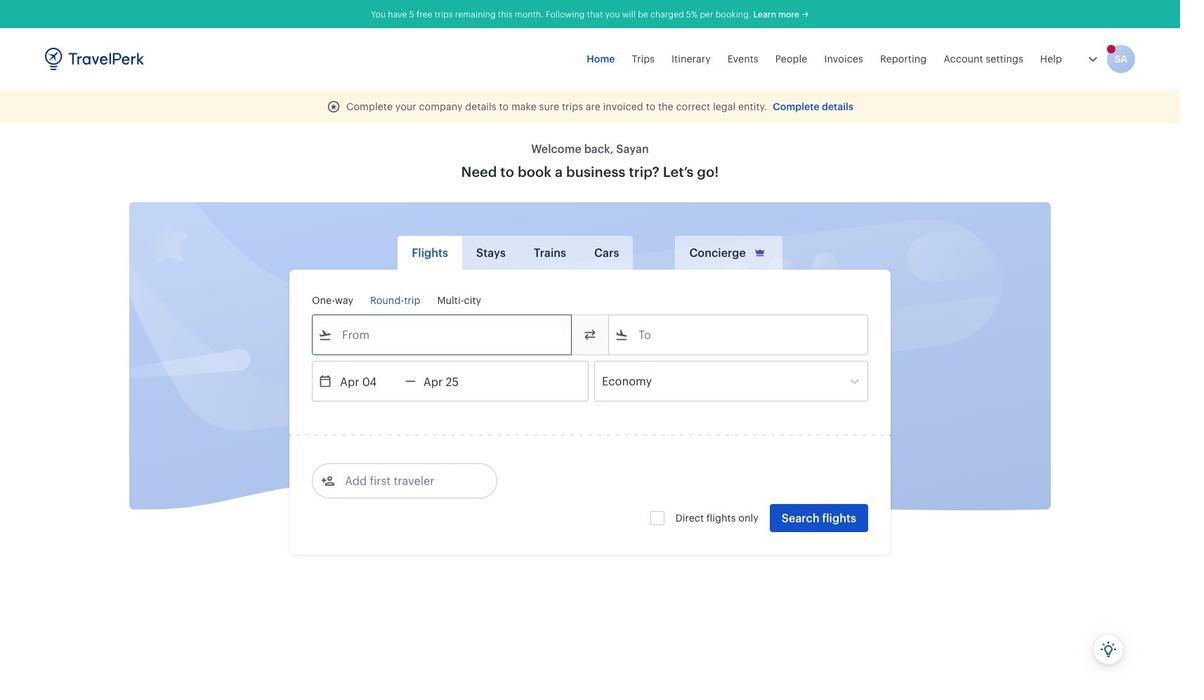 Task type: locate. For each thing, give the bounding box(es) containing it.
To search field
[[629, 324, 849, 346]]

Add first traveler search field
[[335, 470, 481, 493]]



Task type: describe. For each thing, give the bounding box(es) containing it.
Return text field
[[416, 362, 489, 401]]

Depart text field
[[332, 362, 405, 401]]

From search field
[[332, 324, 553, 346]]



Task type: vqa. For each thing, say whether or not it's contained in the screenshot.
The Depart 'text box'
yes



